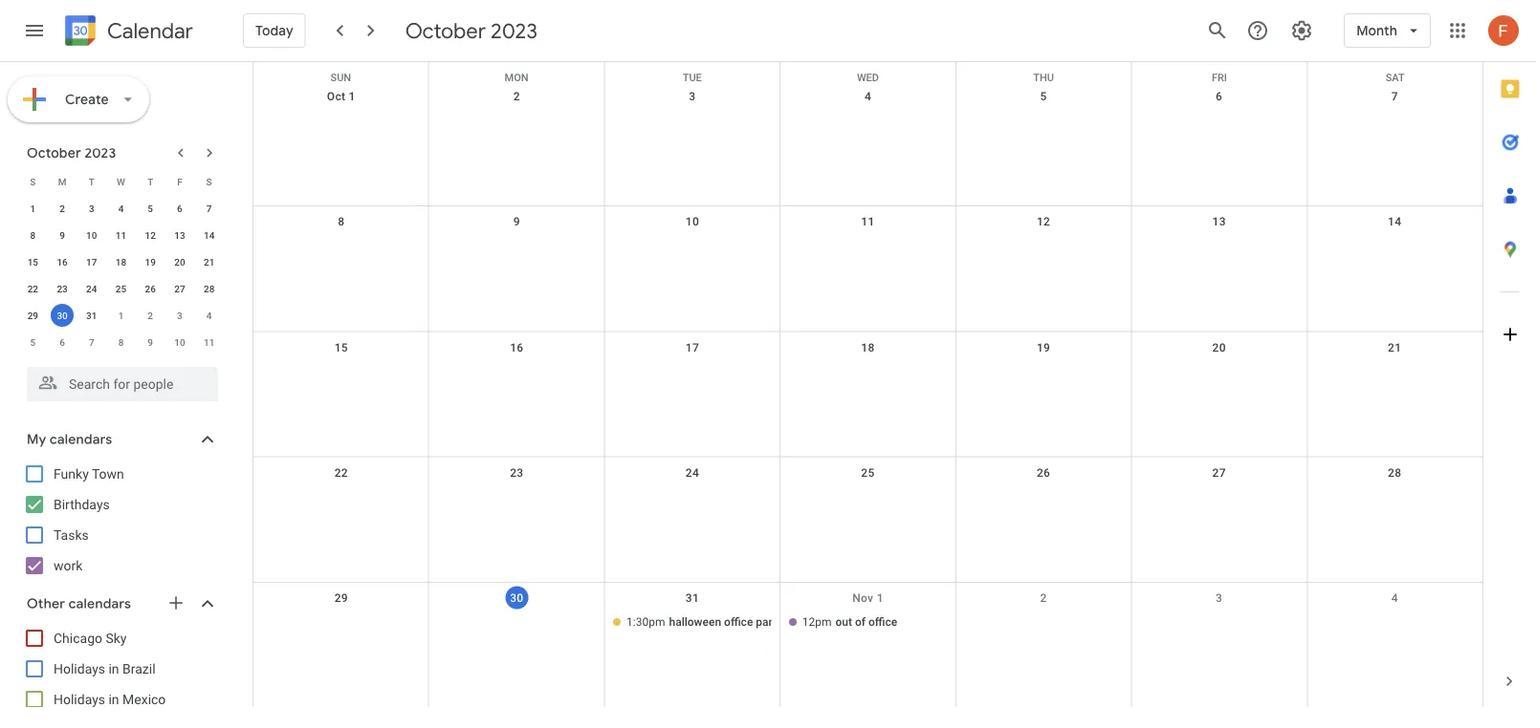 Task type: locate. For each thing, give the bounding box(es) containing it.
1 vertical spatial 23
[[510, 467, 524, 480]]

5 inside grid
[[1040, 90, 1047, 103]]

18 inside grid
[[861, 341, 875, 354]]

1 vertical spatial 10
[[86, 230, 97, 241]]

1 vertical spatial holidays
[[54, 692, 105, 708]]

2 horizontal spatial 10
[[686, 215, 699, 229]]

grid
[[253, 62, 1483, 709]]

row containing 5
[[18, 329, 224, 356]]

7 down sat at the right top
[[1392, 90, 1399, 103]]

12pm out of office
[[802, 616, 898, 629]]

f
[[177, 176, 182, 188]]

6
[[1216, 90, 1223, 103], [177, 203, 183, 214], [60, 337, 65, 348]]

0 horizontal spatial 2023
[[85, 144, 116, 162]]

calendars up funky town
[[50, 432, 112, 449]]

tue
[[683, 72, 702, 84]]

31 element
[[80, 304, 103, 327]]

0 vertical spatial 25
[[116, 283, 126, 295]]

21
[[204, 256, 215, 268], [1388, 341, 1402, 354]]

9
[[514, 215, 520, 229], [60, 230, 65, 241], [148, 337, 153, 348]]

row
[[254, 62, 1483, 84], [254, 81, 1483, 207], [18, 168, 224, 195], [18, 195, 224, 222], [254, 207, 1483, 332], [18, 222, 224, 249], [18, 249, 224, 276], [18, 276, 224, 302], [18, 302, 224, 329], [18, 329, 224, 356], [254, 332, 1483, 458], [254, 458, 1483, 583], [254, 583, 1483, 709]]

20
[[174, 256, 185, 268], [1213, 341, 1226, 354]]

1 horizontal spatial 8
[[118, 337, 124, 348]]

6 for oct 1
[[1216, 90, 1223, 103]]

1 horizontal spatial 31
[[686, 592, 699, 605]]

2
[[514, 90, 520, 103], [60, 203, 65, 214], [148, 310, 153, 321], [1040, 592, 1047, 605]]

28 element
[[198, 277, 221, 300]]

11 element
[[110, 224, 132, 247]]

0 horizontal spatial 9
[[60, 230, 65, 241]]

my calendars
[[27, 432, 112, 449]]

17
[[86, 256, 97, 268], [686, 341, 699, 354]]

0 horizontal spatial s
[[30, 176, 36, 188]]

10 inside row
[[174, 337, 185, 348]]

1 vertical spatial 15
[[335, 341, 348, 354]]

15
[[27, 256, 38, 268], [335, 341, 348, 354]]

None search field
[[0, 360, 237, 402]]

november 4 element
[[198, 304, 221, 327]]

14 inside grid
[[1388, 215, 1402, 229]]

10 element
[[80, 224, 103, 247]]

1 horizontal spatial 29
[[335, 592, 348, 605]]

12 inside row group
[[145, 230, 156, 241]]

0 horizontal spatial 7
[[89, 337, 94, 348]]

mexico
[[123, 692, 166, 708]]

31 inside "element"
[[86, 310, 97, 321]]

0 vertical spatial 21
[[204, 256, 215, 268]]

0 horizontal spatial 21
[[204, 256, 215, 268]]

2 horizontal spatial 7
[[1392, 90, 1399, 103]]

1 horizontal spatial 23
[[510, 467, 524, 480]]

november 10 element
[[168, 331, 191, 354]]

1 cell from the left
[[254, 612, 429, 635]]

28
[[204, 283, 215, 295], [1388, 467, 1402, 480]]

3 cell from the left
[[956, 612, 1132, 635]]

october 2023 up m
[[27, 144, 116, 162]]

october 2023
[[405, 17, 538, 44], [27, 144, 116, 162]]

24 inside october 2023 grid
[[86, 283, 97, 295]]

30, today element
[[51, 304, 74, 327]]

1 vertical spatial 25
[[861, 467, 875, 480]]

s
[[30, 176, 36, 188], [206, 176, 212, 188]]

5 for oct 1
[[1040, 90, 1047, 103]]

2 horizontal spatial 8
[[338, 215, 345, 229]]

calendars for other calendars
[[69, 596, 131, 613]]

0 vertical spatial 10
[[686, 215, 699, 229]]

2 horizontal spatial 6
[[1216, 90, 1223, 103]]

1 horizontal spatial 12
[[1037, 215, 1051, 229]]

2 vertical spatial 8
[[118, 337, 124, 348]]

1 vertical spatial in
[[109, 692, 119, 708]]

6 down fri
[[1216, 90, 1223, 103]]

9 for sun
[[514, 215, 520, 229]]

1 horizontal spatial 14
[[1388, 215, 1402, 229]]

26 inside grid
[[1037, 467, 1051, 480]]

calendars up chicago sky
[[69, 596, 131, 613]]

2 horizontal spatial 5
[[1040, 90, 1047, 103]]

row group
[[18, 195, 224, 356]]

0 horizontal spatial 19
[[145, 256, 156, 268]]

0 horizontal spatial office
[[724, 616, 753, 629]]

0 vertical spatial 11
[[861, 215, 875, 229]]

in left mexico
[[109, 692, 119, 708]]

26 element
[[139, 277, 162, 300]]

1 vertical spatial 7
[[206, 203, 212, 214]]

october
[[405, 17, 486, 44], [27, 144, 81, 162]]

1 vertical spatial 30
[[510, 592, 524, 605]]

november 6 element
[[51, 331, 74, 354]]

oct
[[327, 90, 346, 103]]

1 horizontal spatial 20
[[1213, 341, 1226, 354]]

1:30pm
[[627, 616, 665, 629]]

4
[[865, 90, 872, 103], [118, 203, 124, 214], [206, 310, 212, 321], [1392, 592, 1399, 605]]

0 vertical spatial 26
[[145, 283, 156, 295]]

1 horizontal spatial 28
[[1388, 467, 1402, 480]]

0 vertical spatial 7
[[1392, 90, 1399, 103]]

my
[[27, 432, 46, 449]]

funky
[[54, 466, 89, 482]]

22
[[27, 283, 38, 295], [335, 467, 348, 480]]

add other calendars image
[[166, 594, 186, 613]]

13 element
[[168, 224, 191, 247]]

office right of
[[869, 616, 898, 629]]

0 vertical spatial in
[[109, 662, 119, 677]]

30 for 1
[[57, 310, 68, 321]]

t left f
[[148, 176, 153, 188]]

10 for october 2023
[[86, 230, 97, 241]]

26 inside 26 'element'
[[145, 283, 156, 295]]

calendars
[[50, 432, 112, 449], [69, 596, 131, 613]]

2 vertical spatial 9
[[148, 337, 153, 348]]

21 element
[[198, 251, 221, 274]]

1 in from the top
[[109, 662, 119, 677]]

17 element
[[80, 251, 103, 274]]

19
[[145, 256, 156, 268], [1037, 341, 1051, 354]]

november 11 element
[[198, 331, 221, 354]]

23
[[57, 283, 68, 295], [510, 467, 524, 480]]

19 element
[[139, 251, 162, 274]]

25 element
[[110, 277, 132, 300]]

16
[[57, 256, 68, 268], [510, 341, 524, 354]]

wed
[[857, 72, 879, 84]]

0 vertical spatial 31
[[86, 310, 97, 321]]

12 for sun
[[1037, 215, 1051, 229]]

0 horizontal spatial 29
[[27, 310, 38, 321]]

14 for sun
[[1388, 215, 1402, 229]]

holidays down holidays in brazil
[[54, 692, 105, 708]]

1 right 'oct'
[[349, 90, 356, 103]]

s right f
[[206, 176, 212, 188]]

5
[[1040, 90, 1047, 103], [148, 203, 153, 214], [30, 337, 36, 348]]

0 vertical spatial 5
[[1040, 90, 1047, 103]]

16 element
[[51, 251, 74, 274]]

31 for nov 1
[[686, 592, 699, 605]]

today button
[[243, 8, 306, 54]]

0 horizontal spatial 25
[[116, 283, 126, 295]]

14
[[1388, 215, 1402, 229], [204, 230, 215, 241]]

2 vertical spatial 5
[[30, 337, 36, 348]]

town
[[92, 466, 124, 482]]

1 horizontal spatial 30
[[510, 592, 524, 605]]

7
[[1392, 90, 1399, 103], [206, 203, 212, 214], [89, 337, 94, 348]]

1 vertical spatial 24
[[686, 467, 699, 480]]

20 element
[[168, 251, 191, 274]]

1 office from the left
[[724, 616, 753, 629]]

1 horizontal spatial 7
[[206, 203, 212, 214]]

nov 1
[[853, 592, 884, 605]]

13
[[1213, 215, 1226, 229], [174, 230, 185, 241]]

2023 up the mon
[[491, 17, 538, 44]]

6 down 30, today element
[[60, 337, 65, 348]]

settings menu image
[[1291, 19, 1314, 42]]

m
[[58, 176, 66, 188]]

1 horizontal spatial 13
[[1213, 215, 1226, 229]]

nov
[[853, 592, 874, 605]]

1 down 25 element
[[118, 310, 124, 321]]

0 vertical spatial 12
[[1037, 215, 1051, 229]]

1 vertical spatial 6
[[177, 203, 183, 214]]

1 vertical spatial 27
[[1213, 467, 1226, 480]]

Search for people text field
[[38, 367, 207, 402]]

5 down thu
[[1040, 90, 1047, 103]]

12 element
[[139, 224, 162, 247]]

0 horizontal spatial 22
[[27, 283, 38, 295]]

1 horizontal spatial 9
[[148, 337, 153, 348]]

2 vertical spatial 11
[[204, 337, 215, 348]]

november 8 element
[[110, 331, 132, 354]]

0 horizontal spatial 8
[[30, 230, 36, 241]]

14 inside 'element'
[[204, 230, 215, 241]]

0 vertical spatial 15
[[27, 256, 38, 268]]

1 vertical spatial october 2023
[[27, 144, 116, 162]]

1
[[349, 90, 356, 103], [30, 203, 36, 214], [118, 310, 124, 321], [877, 592, 884, 605]]

my calendars list
[[4, 459, 237, 582]]

holidays down chicago
[[54, 662, 105, 677]]

1 t from the left
[[89, 176, 95, 188]]

31 down 24 element at the left
[[86, 310, 97, 321]]

11
[[861, 215, 875, 229], [116, 230, 126, 241], [204, 337, 215, 348]]

13 inside grid
[[1213, 215, 1226, 229]]

2 vertical spatial 6
[[60, 337, 65, 348]]

0 horizontal spatial 23
[[57, 283, 68, 295]]

29 inside october 2023 grid
[[27, 310, 38, 321]]

5 down 29 element
[[30, 337, 36, 348]]

27
[[174, 283, 185, 295], [1213, 467, 1226, 480]]

8
[[338, 215, 345, 229], [30, 230, 36, 241], [118, 337, 124, 348]]

0 horizontal spatial 5
[[30, 337, 36, 348]]

1 vertical spatial 20
[[1213, 341, 1226, 354]]

office
[[724, 616, 753, 629], [869, 616, 898, 629]]

0 vertical spatial 20
[[174, 256, 185, 268]]

0 horizontal spatial 13
[[174, 230, 185, 241]]

12
[[1037, 215, 1051, 229], [145, 230, 156, 241]]

0 vertical spatial october 2023
[[405, 17, 538, 44]]

31
[[86, 310, 97, 321], [686, 592, 699, 605]]

3
[[689, 90, 696, 103], [89, 203, 94, 214], [177, 310, 183, 321], [1216, 592, 1223, 605]]

0 vertical spatial 14
[[1388, 215, 1402, 229]]

cell
[[254, 612, 429, 635], [429, 612, 605, 635], [956, 612, 1132, 635], [1307, 612, 1483, 635]]

t right m
[[89, 176, 95, 188]]

29 for 1
[[27, 310, 38, 321]]

0 horizontal spatial 16
[[57, 256, 68, 268]]

0 vertical spatial 23
[[57, 283, 68, 295]]

0 vertical spatial 9
[[514, 215, 520, 229]]

in left brazil
[[109, 662, 119, 677]]

1 horizontal spatial 25
[[861, 467, 875, 480]]

2 s from the left
[[206, 176, 212, 188]]

0 vertical spatial 19
[[145, 256, 156, 268]]

12 inside grid
[[1037, 215, 1051, 229]]

30 inside cell
[[57, 310, 68, 321]]

office left party
[[724, 616, 753, 629]]

12pm
[[802, 616, 832, 629]]

0 vertical spatial 13
[[1213, 215, 1226, 229]]

thu
[[1034, 72, 1054, 84]]

13 inside row group
[[174, 230, 185, 241]]

2023 down create on the top of the page
[[85, 144, 116, 162]]

1 horizontal spatial s
[[206, 176, 212, 188]]

row containing oct 1
[[254, 81, 1483, 207]]

26
[[145, 283, 156, 295], [1037, 467, 1051, 480]]

27 inside grid
[[1213, 467, 1226, 480]]

2 horizontal spatial 9
[[514, 215, 520, 229]]

1 vertical spatial 21
[[1388, 341, 1402, 354]]

7 down 31 "element"
[[89, 337, 94, 348]]

t
[[89, 176, 95, 188], [148, 176, 153, 188]]

1 horizontal spatial 18
[[861, 341, 875, 354]]

29
[[27, 310, 38, 321], [335, 592, 348, 605]]

6 inside 'element'
[[60, 337, 65, 348]]

1 vertical spatial 12
[[145, 230, 156, 241]]

31 up halloween
[[686, 592, 699, 605]]

0 horizontal spatial 11
[[116, 230, 126, 241]]

6 down f
[[177, 203, 183, 214]]

2023
[[491, 17, 538, 44], [85, 144, 116, 162]]

in
[[109, 662, 119, 677], [109, 692, 119, 708]]

2 vertical spatial 10
[[174, 337, 185, 348]]

30
[[57, 310, 68, 321], [510, 592, 524, 605]]

1 horizontal spatial office
[[869, 616, 898, 629]]

0 horizontal spatial 26
[[145, 283, 156, 295]]

0 vertical spatial 28
[[204, 283, 215, 295]]

23 inside grid
[[57, 283, 68, 295]]

0 horizontal spatial 6
[[60, 337, 65, 348]]

calendar heading
[[103, 18, 193, 44]]

1 vertical spatial 26
[[1037, 467, 1051, 480]]

1 horizontal spatial 5
[[148, 203, 153, 214]]

1 holidays from the top
[[54, 662, 105, 677]]

1 horizontal spatial 26
[[1037, 467, 1051, 480]]

0 vertical spatial 22
[[27, 283, 38, 295]]

10
[[686, 215, 699, 229], [86, 230, 97, 241], [174, 337, 185, 348]]

1 s from the left
[[30, 176, 36, 188]]

october 2023 up the mon
[[405, 17, 538, 44]]

0 vertical spatial 27
[[174, 283, 185, 295]]

1 horizontal spatial 2023
[[491, 17, 538, 44]]

tab list
[[1484, 62, 1537, 655]]

31 inside grid
[[686, 592, 699, 605]]

24
[[86, 283, 97, 295], [686, 467, 699, 480]]

0 horizontal spatial october
[[27, 144, 81, 162]]

7 up 14 'element'
[[206, 203, 212, 214]]

0 horizontal spatial 27
[[174, 283, 185, 295]]

sun
[[331, 72, 351, 84]]

2 holidays from the top
[[54, 692, 105, 708]]

7 inside grid
[[1392, 90, 1399, 103]]

0 vertical spatial calendars
[[50, 432, 112, 449]]

17 inside grid
[[686, 341, 699, 354]]

0 vertical spatial 16
[[57, 256, 68, 268]]

18
[[116, 256, 126, 268], [861, 341, 875, 354]]

1 vertical spatial 29
[[335, 592, 348, 605]]

11 inside row
[[204, 337, 215, 348]]

november 9 element
[[139, 331, 162, 354]]

1 horizontal spatial 15
[[335, 341, 348, 354]]

1 horizontal spatial 17
[[686, 341, 699, 354]]

11 for october 2023
[[116, 230, 126, 241]]

2 in from the top
[[109, 692, 119, 708]]

5 up '12' element
[[148, 203, 153, 214]]

holidays
[[54, 662, 105, 677], [54, 692, 105, 708]]

12 for october 2023
[[145, 230, 156, 241]]

1 horizontal spatial 6
[[177, 203, 183, 214]]

1 horizontal spatial 21
[[1388, 341, 1402, 354]]

1:30pm halloween office party
[[627, 616, 783, 629]]

1 horizontal spatial 22
[[335, 467, 348, 480]]

25
[[116, 283, 126, 295], [861, 467, 875, 480]]

s left m
[[30, 176, 36, 188]]



Task type: vqa. For each thing, say whether or not it's contained in the screenshot.
(DAY inside the Passover (Day 1) Full moon 4:49pm
no



Task type: describe. For each thing, give the bounding box(es) containing it.
10 for sun
[[686, 215, 699, 229]]

13 for october 2023
[[174, 230, 185, 241]]

brazil
[[123, 662, 156, 677]]

8 for sun
[[338, 215, 345, 229]]

november 1 element
[[110, 304, 132, 327]]

funky town
[[54, 466, 124, 482]]

holidays for holidays in brazil
[[54, 662, 105, 677]]

party
[[756, 616, 783, 629]]

1 vertical spatial 19
[[1037, 341, 1051, 354]]

create button
[[8, 77, 149, 122]]

2 office from the left
[[869, 616, 898, 629]]

28 inside "element"
[[204, 283, 215, 295]]

chicago
[[54, 631, 102, 647]]

0 vertical spatial 2023
[[491, 17, 538, 44]]

5 for 1
[[148, 203, 153, 214]]

main drawer image
[[23, 19, 46, 42]]

22 inside october 2023 grid
[[27, 283, 38, 295]]

october 2023 grid
[[18, 168, 224, 356]]

25 inside grid
[[861, 467, 875, 480]]

halloween
[[669, 616, 721, 629]]

24 element
[[80, 277, 103, 300]]

holidays for holidays in mexico
[[54, 692, 105, 708]]

17 inside 17 'element'
[[86, 256, 97, 268]]

1 up the 15 "element"
[[30, 203, 36, 214]]

row containing 1
[[18, 195, 224, 222]]

1 horizontal spatial october 2023
[[405, 17, 538, 44]]

15 inside "element"
[[27, 256, 38, 268]]

25 inside 25 element
[[116, 283, 126, 295]]

fri
[[1212, 72, 1227, 84]]

in for mexico
[[109, 692, 119, 708]]

29 for nov 1
[[335, 592, 348, 605]]

2 cell from the left
[[429, 612, 605, 635]]

my calendars button
[[4, 425, 237, 455]]

15 element
[[21, 251, 44, 274]]

1 horizontal spatial 16
[[510, 341, 524, 354]]

grid containing oct 1
[[253, 62, 1483, 709]]

29 element
[[21, 304, 44, 327]]

7 for oct 1
[[1392, 90, 1399, 103]]

november 5 element
[[21, 331, 44, 354]]

20 inside grid
[[174, 256, 185, 268]]

row containing 29
[[18, 302, 224, 329]]

sat
[[1386, 72, 1405, 84]]

row containing s
[[18, 168, 224, 195]]

calendar element
[[61, 11, 193, 54]]

row group containing 1
[[18, 195, 224, 356]]

1 right nov
[[877, 592, 884, 605]]

21 inside october 2023 grid
[[204, 256, 215, 268]]

w
[[117, 176, 125, 188]]

31 for 1
[[86, 310, 97, 321]]

16 inside october 2023 grid
[[57, 256, 68, 268]]

today
[[255, 22, 293, 39]]

november 2 element
[[139, 304, 162, 327]]

27 element
[[168, 277, 191, 300]]

27 inside row group
[[174, 283, 185, 295]]

18 inside row group
[[116, 256, 126, 268]]

22 element
[[21, 277, 44, 300]]

14 element
[[198, 224, 221, 247]]

1 vertical spatial 2023
[[85, 144, 116, 162]]

birthdays
[[54, 497, 110, 513]]

calendar
[[107, 18, 193, 44]]

mon
[[505, 72, 529, 84]]

month
[[1357, 22, 1398, 39]]

of
[[855, 616, 866, 629]]

chicago sky
[[54, 631, 127, 647]]

in for brazil
[[109, 662, 119, 677]]

11 for sun
[[861, 215, 875, 229]]

sky
[[106, 631, 127, 647]]

row containing 30
[[254, 583, 1483, 709]]

1 vertical spatial 22
[[335, 467, 348, 480]]

other calendars
[[27, 596, 131, 613]]

work
[[54, 558, 83, 574]]

18 element
[[110, 251, 132, 274]]

9 for october 2023
[[60, 230, 65, 241]]

30 for nov 1
[[510, 592, 524, 605]]

other
[[27, 596, 65, 613]]

7 for 1
[[206, 203, 212, 214]]

month button
[[1344, 8, 1431, 54]]

6 for 1
[[177, 203, 183, 214]]

out
[[836, 616, 852, 629]]

november 7 element
[[80, 331, 103, 354]]

0 horizontal spatial october 2023
[[27, 144, 116, 162]]

holidays in brazil
[[54, 662, 156, 677]]

30 cell
[[48, 302, 77, 329]]

13 for sun
[[1213, 215, 1226, 229]]

oct 1
[[327, 90, 356, 103]]

1 vertical spatial 28
[[1388, 467, 1402, 480]]

other calendars button
[[4, 589, 237, 620]]

19 inside october 2023 grid
[[145, 256, 156, 268]]

other calendars list
[[4, 624, 237, 709]]

14 for october 2023
[[204, 230, 215, 241]]

row containing sun
[[254, 62, 1483, 84]]

1 inside november 1 element
[[118, 310, 124, 321]]

create
[[65, 91, 109, 108]]

0 vertical spatial october
[[405, 17, 486, 44]]

2 t from the left
[[148, 176, 153, 188]]

1 horizontal spatial 24
[[686, 467, 699, 480]]

8 for october 2023
[[30, 230, 36, 241]]

november 3 element
[[168, 304, 191, 327]]

23 element
[[51, 277, 74, 300]]

holidays in mexico
[[54, 692, 166, 708]]

1 vertical spatial october
[[27, 144, 81, 162]]

4 cell from the left
[[1307, 612, 1483, 635]]

tasks
[[54, 528, 89, 543]]

calendars for my calendars
[[50, 432, 112, 449]]



